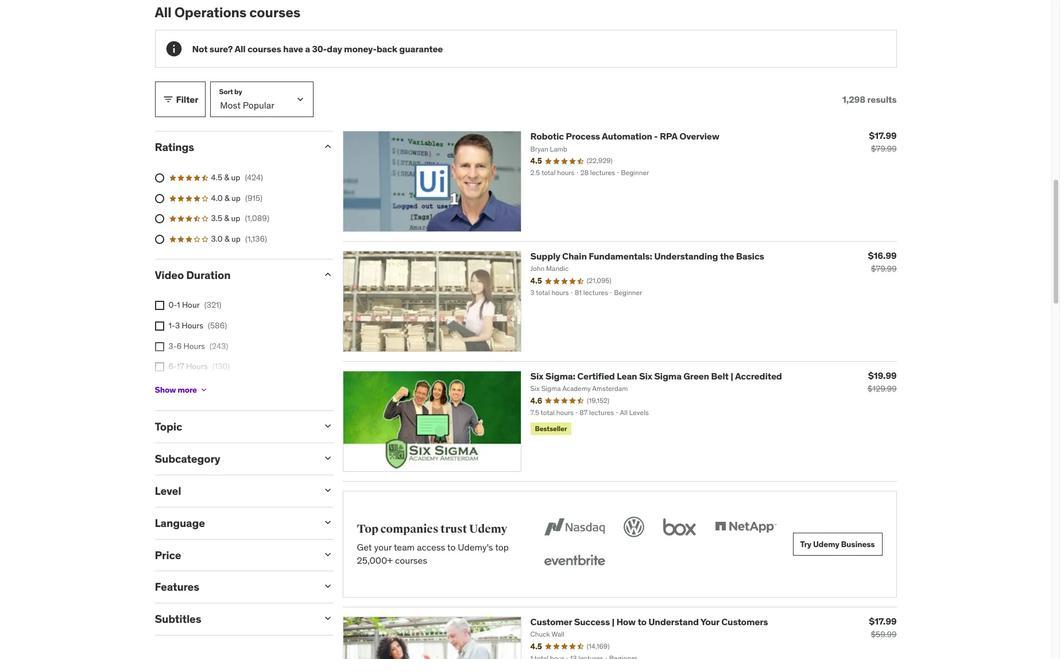 Task type: describe. For each thing, give the bounding box(es) containing it.
$79.99 for $17.99
[[872, 144, 897, 154]]

$19.99
[[869, 370, 897, 382]]

volkswagen image
[[622, 515, 647, 540]]

try
[[801, 539, 812, 550]]

try udemy business link
[[793, 533, 883, 556]]

3
[[175, 321, 180, 331]]

0-
[[169, 300, 177, 311]]

your
[[701, 616, 720, 628]]

3.5
[[211, 213, 222, 224]]

green
[[684, 371, 710, 382]]

try udemy business
[[801, 539, 875, 550]]

& for 3.0
[[225, 234, 230, 244]]

guarantee
[[400, 43, 443, 55]]

more
[[178, 385, 197, 395]]

udemy's
[[458, 542, 493, 554]]

understand
[[649, 616, 699, 628]]

supply
[[531, 251, 561, 262]]

video duration button
[[155, 268, 313, 282]]

$59.99
[[871, 630, 897, 640]]

operations
[[175, 3, 247, 21]]

customer success | how to understand your customers link
[[531, 616, 768, 628]]

six sigma: certified lean six sigma green belt | accredited
[[531, 371, 782, 382]]

hours for 3-6 hours
[[184, 341, 205, 351]]

small image inside filter button
[[162, 94, 174, 105]]

(243)
[[210, 341, 228, 351]]

& for 4.5
[[224, 173, 229, 183]]

1 vertical spatial udemy
[[814, 539, 840, 550]]

success
[[574, 616, 610, 628]]

rpa
[[660, 131, 678, 142]]

features
[[155, 581, 199, 594]]

small image for price
[[322, 549, 334, 561]]

0-1 hour (321)
[[169, 300, 222, 311]]

eventbrite image
[[542, 549, 608, 575]]

business
[[842, 539, 875, 550]]

$17.99 for customer success | how to understand your customers
[[870, 616, 897, 627]]

supply chain fundamentals:  understanding the basics
[[531, 251, 765, 262]]

4.0
[[211, 193, 223, 203]]

access
[[417, 542, 445, 554]]

video duration
[[155, 268, 231, 282]]

results
[[868, 94, 897, 105]]

supply chain fundamentals:  understanding the basics link
[[531, 251, 765, 262]]

xsmall image for 3-
[[155, 342, 164, 351]]

day
[[327, 43, 342, 55]]

understanding
[[655, 251, 718, 262]]

customer success | how to understand your customers
[[531, 616, 768, 628]]

subcategory
[[155, 452, 220, 466]]

0 vertical spatial courses
[[250, 3, 301, 21]]

4.5
[[211, 173, 222, 183]]

courses inside top companies trust udemy get your team access to udemy's top 25,000+ courses
[[395, 555, 428, 566]]

6
[[177, 341, 182, 351]]

1,298
[[843, 94, 866, 105]]

fundamentals:
[[589, 251, 653, 262]]

small image for video duration
[[322, 269, 334, 280]]

sigma
[[655, 371, 682, 382]]

17+ hours
[[169, 382, 205, 392]]

up for 4.5 & up
[[231, 173, 240, 183]]

0 horizontal spatial all
[[155, 3, 172, 21]]

ratings
[[155, 140, 194, 154]]

small image for language
[[322, 517, 334, 529]]

xsmall image for 6-
[[155, 363, 164, 372]]

duration
[[186, 268, 231, 282]]

(1,089)
[[245, 213, 269, 224]]

(586)
[[208, 321, 227, 331]]

top
[[495, 542, 509, 554]]

language button
[[155, 516, 313, 530]]

$79.99 for $16.99
[[872, 264, 897, 274]]

language
[[155, 516, 205, 530]]

3.0
[[211, 234, 223, 244]]

xsmall image for 0-
[[155, 301, 164, 311]]

6-17 hours (130)
[[169, 362, 230, 372]]

$17.99 for robotic process automation - rpa overview
[[870, 130, 897, 142]]

25,000+
[[357, 555, 393, 566]]

1
[[177, 300, 180, 311]]

basics
[[736, 251, 765, 262]]

3-6 hours (243)
[[169, 341, 228, 351]]

hour
[[182, 300, 200, 311]]

17+
[[169, 382, 181, 392]]

to inside top companies trust udemy get your team access to udemy's top 25,000+ courses
[[448, 542, 456, 554]]

up for 3.0 & up
[[232, 234, 241, 244]]

accredited
[[735, 371, 782, 382]]

the
[[720, 251, 735, 262]]

$16.99 $79.99
[[869, 250, 897, 274]]

xsmall image
[[199, 386, 209, 395]]

3.5 & up (1,089)
[[211, 213, 269, 224]]

small image for subcategory
[[322, 453, 334, 464]]

sigma:
[[546, 371, 576, 382]]

not sure? all courses have a 30-day money-back guarantee
[[192, 43, 443, 55]]

udemy inside top companies trust udemy get your team access to udemy's top 25,000+ courses
[[469, 522, 508, 536]]

ratings button
[[155, 140, 313, 154]]

belt
[[712, 371, 729, 382]]

(915)
[[245, 193, 263, 203]]



Task type: vqa. For each thing, say whether or not it's contained in the screenshot.
Just
no



Task type: locate. For each thing, give the bounding box(es) containing it.
1 vertical spatial |
[[612, 616, 615, 628]]

0 vertical spatial small image
[[162, 94, 174, 105]]

team
[[394, 542, 415, 554]]

how
[[617, 616, 636, 628]]

$79.99 down "results"
[[872, 144, 897, 154]]

udemy
[[469, 522, 508, 536], [814, 539, 840, 550]]

filter
[[176, 94, 198, 105]]

video
[[155, 268, 184, 282]]

six right lean
[[639, 371, 653, 382]]

a
[[305, 43, 310, 55]]

six sigma: certified lean six sigma green belt | accredited link
[[531, 371, 782, 382]]

customer
[[531, 616, 572, 628]]

17
[[177, 362, 184, 372]]

(321)
[[204, 300, 222, 311]]

1 xsmall image from the top
[[155, 301, 164, 311]]

up for 3.5 & up
[[231, 213, 240, 224]]

small image for level
[[322, 485, 334, 496]]

-
[[655, 131, 658, 142]]

2 six from the left
[[639, 371, 653, 382]]

to down the trust
[[448, 542, 456, 554]]

1 $79.99 from the top
[[872, 144, 897, 154]]

1 horizontal spatial udemy
[[814, 539, 840, 550]]

& right 3.5
[[224, 213, 229, 224]]

xsmall image left 1-
[[155, 322, 164, 331]]

$17.99 down "results"
[[870, 130, 897, 142]]

six left sigma:
[[531, 371, 544, 382]]

2 $79.99 from the top
[[872, 264, 897, 274]]

price button
[[155, 549, 313, 562]]

features button
[[155, 581, 313, 594]]

topic button
[[155, 420, 313, 434]]

overview
[[680, 131, 720, 142]]

$79.99 down $16.99
[[872, 264, 897, 274]]

4 xsmall image from the top
[[155, 363, 164, 372]]

topic
[[155, 420, 182, 434]]

all
[[155, 3, 172, 21], [235, 43, 246, 55]]

have
[[283, 43, 303, 55]]

$79.99
[[872, 144, 897, 154], [872, 264, 897, 274]]

1 six from the left
[[531, 371, 544, 382]]

& right 4.0
[[225, 193, 230, 203]]

0 horizontal spatial six
[[531, 371, 544, 382]]

0 vertical spatial all
[[155, 3, 172, 21]]

1 vertical spatial courses
[[248, 43, 281, 55]]

trust
[[441, 522, 467, 536]]

$17.99 $79.99
[[870, 130, 897, 154]]

filter button
[[155, 82, 206, 117]]

back
[[377, 43, 398, 55]]

3 xsmall image from the top
[[155, 342, 164, 351]]

up for 4.0 & up
[[232, 193, 241, 203]]

show more
[[155, 385, 197, 395]]

customers
[[722, 616, 768, 628]]

up right 3.0 on the left top of page
[[232, 234, 241, 244]]

courses
[[250, 3, 301, 21], [248, 43, 281, 55], [395, 555, 428, 566]]

1 horizontal spatial all
[[235, 43, 246, 55]]

1 vertical spatial $79.99
[[872, 264, 897, 274]]

4.0 & up (915)
[[211, 193, 263, 203]]

box image
[[661, 515, 699, 540]]

(424)
[[245, 173, 263, 183]]

up right 3.5
[[231, 213, 240, 224]]

udemy up udemy's
[[469, 522, 508, 536]]

2 vertical spatial small image
[[322, 517, 334, 529]]

nasdaq image
[[542, 515, 608, 540]]

automation
[[602, 131, 653, 142]]

$79.99 inside $17.99 $79.99
[[872, 144, 897, 154]]

certified
[[578, 371, 615, 382]]

2 $17.99 from the top
[[870, 616, 897, 627]]

(130)
[[212, 362, 230, 372]]

level button
[[155, 484, 313, 498]]

1-3 hours (586)
[[169, 321, 227, 331]]

| left how
[[612, 616, 615, 628]]

& right 4.5
[[224, 173, 229, 183]]

subtitles
[[155, 613, 201, 626]]

courses down team
[[395, 555, 428, 566]]

1 vertical spatial to
[[638, 616, 647, 628]]

to right how
[[638, 616, 647, 628]]

lean
[[617, 371, 638, 382]]

& for 3.5
[[224, 213, 229, 224]]

1 horizontal spatial six
[[639, 371, 653, 382]]

get
[[357, 542, 372, 554]]

robotic
[[531, 131, 564, 142]]

2 xsmall image from the top
[[155, 322, 164, 331]]

up left (424)
[[231, 173, 240, 183]]

robotic process automation - rpa overview
[[531, 131, 720, 142]]

small image
[[322, 141, 334, 153], [322, 269, 334, 280], [322, 453, 334, 464], [322, 485, 334, 496], [322, 549, 334, 561], [322, 581, 334, 593], [322, 613, 334, 625]]

price
[[155, 549, 181, 562]]

4.5 & up (424)
[[211, 173, 263, 183]]

3 small image from the top
[[322, 453, 334, 464]]

all operations courses
[[155, 3, 301, 21]]

small image for ratings
[[322, 141, 334, 153]]

2 vertical spatial courses
[[395, 555, 428, 566]]

$16.99
[[869, 250, 897, 262]]

courses up have on the left of page
[[250, 3, 301, 21]]

6-
[[169, 362, 177, 372]]

1 horizontal spatial to
[[638, 616, 647, 628]]

small image for subtitles
[[322, 613, 334, 625]]

subcategory button
[[155, 452, 313, 466]]

small image
[[162, 94, 174, 105], [322, 421, 334, 432], [322, 517, 334, 529]]

$19.99 $129.99
[[868, 370, 897, 394]]

0 horizontal spatial |
[[612, 616, 615, 628]]

all left the 'operations'
[[155, 3, 172, 21]]

sure?
[[210, 43, 233, 55]]

xsmall image left 3-
[[155, 342, 164, 351]]

1 vertical spatial all
[[235, 43, 246, 55]]

0 vertical spatial udemy
[[469, 522, 508, 536]]

xsmall image for 1-
[[155, 322, 164, 331]]

3-
[[169, 341, 177, 351]]

$79.99 inside $16.99 $79.99
[[872, 264, 897, 274]]

& right 3.0 on the left top of page
[[225, 234, 230, 244]]

0 vertical spatial |
[[731, 371, 734, 382]]

to
[[448, 542, 456, 554], [638, 616, 647, 628]]

1 vertical spatial $17.99
[[870, 616, 897, 627]]

xsmall image left 6-
[[155, 363, 164, 372]]

process
[[566, 131, 600, 142]]

1,298 results
[[843, 94, 897, 105]]

top
[[357, 522, 379, 536]]

top companies trust udemy get your team access to udemy's top 25,000+ courses
[[357, 522, 509, 566]]

1 $17.99 from the top
[[870, 130, 897, 142]]

xsmall image left the 0-
[[155, 301, 164, 311]]

1 horizontal spatial |
[[731, 371, 734, 382]]

0 vertical spatial to
[[448, 542, 456, 554]]

small image for topic
[[322, 421, 334, 432]]

$129.99
[[868, 384, 897, 394]]

30-
[[312, 43, 327, 55]]

6 small image from the top
[[322, 581, 334, 593]]

hours for 6-17 hours
[[186, 362, 208, 372]]

companies
[[381, 522, 439, 536]]

udemy right try
[[814, 539, 840, 550]]

1 small image from the top
[[322, 141, 334, 153]]

& for 4.0
[[225, 193, 230, 203]]

5 small image from the top
[[322, 549, 334, 561]]

0 vertical spatial $17.99
[[870, 130, 897, 142]]

0 vertical spatial $79.99
[[872, 144, 897, 154]]

hours for 1-3 hours
[[182, 321, 203, 331]]

small image for features
[[322, 581, 334, 593]]

netapp image
[[713, 515, 779, 540]]

0 horizontal spatial to
[[448, 542, 456, 554]]

1 vertical spatial small image
[[322, 421, 334, 432]]

(1,136)
[[245, 234, 267, 244]]

show
[[155, 385, 176, 395]]

chain
[[563, 251, 587, 262]]

0 horizontal spatial udemy
[[469, 522, 508, 536]]

courses left have on the left of page
[[248, 43, 281, 55]]

not
[[192, 43, 208, 55]]

4 small image from the top
[[322, 485, 334, 496]]

all right the sure?
[[235, 43, 246, 55]]

subtitles button
[[155, 613, 313, 626]]

up left '(915)'
[[232, 193, 241, 203]]

7 small image from the top
[[322, 613, 334, 625]]

| right belt
[[731, 371, 734, 382]]

2 small image from the top
[[322, 269, 334, 280]]

xsmall image
[[155, 301, 164, 311], [155, 322, 164, 331], [155, 342, 164, 351], [155, 363, 164, 372]]

1,298 results status
[[843, 94, 897, 105]]

$17.99 up $59.99
[[870, 616, 897, 627]]

&
[[224, 173, 229, 183], [225, 193, 230, 203], [224, 213, 229, 224], [225, 234, 230, 244]]

your
[[374, 542, 392, 554]]

level
[[155, 484, 181, 498]]



